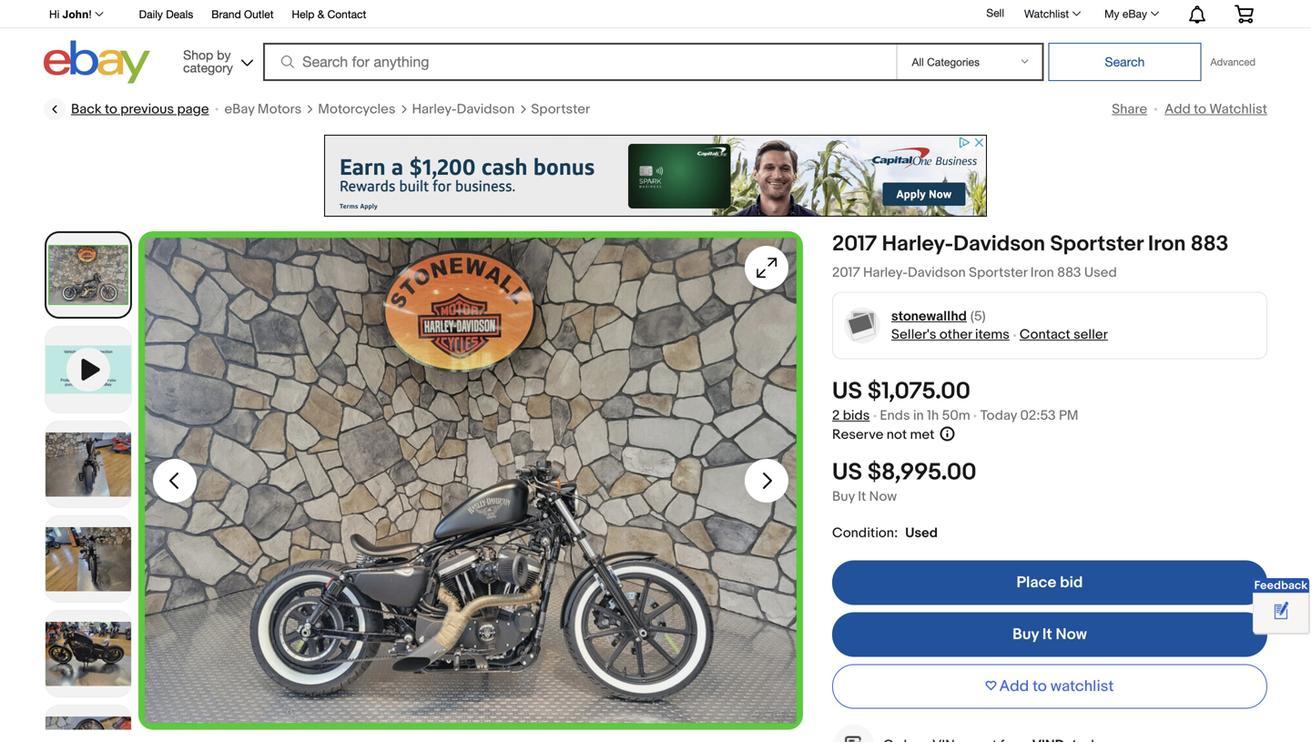 Task type: locate. For each thing, give the bounding box(es) containing it.
used inside "2017 harley-davidson sportster iron 883 2017 harley-davidson sportster iron 883 used"
[[1084, 264, 1117, 281]]

seller's other items link
[[891, 326, 1010, 343]]

it
[[858, 488, 866, 505], [1042, 625, 1052, 644]]

1 horizontal spatial buy
[[1013, 625, 1039, 644]]

place bid
[[1017, 573, 1083, 592]]

02:53
[[1020, 407, 1056, 424]]

in
[[913, 407, 924, 424]]

my ebay
[[1104, 7, 1147, 20]]

davidson up (5)
[[953, 231, 1045, 257]]

contact left the seller
[[1020, 326, 1070, 343]]

now inside the buy it now link
[[1056, 625, 1087, 644]]

buy up condition:
[[832, 488, 855, 505]]

(5)
[[970, 308, 986, 325]]

now up the condition: used
[[869, 488, 897, 505]]

1 horizontal spatial now
[[1056, 625, 1087, 644]]

picture 1 of 12 image
[[46, 233, 130, 317]]

2 horizontal spatial sportster
[[1050, 231, 1143, 257]]

used down us $8,995.00 buy it now
[[905, 525, 938, 541]]

1 horizontal spatial to
[[1033, 677, 1047, 696]]

0 vertical spatial used
[[1084, 264, 1117, 281]]

1 vertical spatial used
[[905, 525, 938, 541]]

0 horizontal spatial now
[[869, 488, 897, 505]]

$1,075.00
[[868, 377, 971, 406]]

hi
[[49, 8, 59, 20]]

my ebay link
[[1094, 3, 1167, 25]]

condition:
[[832, 525, 898, 541]]

motorcycles
[[318, 101, 396, 117]]

help & contact
[[292, 8, 366, 20]]

1 vertical spatial add
[[999, 677, 1029, 696]]

883
[[1191, 231, 1229, 257], [1057, 264, 1081, 281]]

0 vertical spatial watchlist
[[1024, 7, 1069, 20]]

2 vertical spatial davidson
[[908, 264, 966, 281]]

ends
[[880, 407, 910, 424]]

0 horizontal spatial ebay
[[224, 101, 255, 117]]

advertisement region
[[324, 135, 987, 217]]

0 horizontal spatial it
[[858, 488, 866, 505]]

ebay left motors
[[224, 101, 255, 117]]

seller's
[[891, 326, 936, 343]]

buy down 'place'
[[1013, 625, 1039, 644]]

davidson left sportster link
[[457, 101, 515, 117]]

to left watchlist
[[1033, 677, 1047, 696]]

0 horizontal spatial contact
[[327, 8, 366, 20]]

1 horizontal spatial sportster
[[969, 264, 1027, 281]]

today 02:53 pm
[[980, 407, 1078, 424]]

by
[[217, 47, 231, 62]]

1 vertical spatial 2017
[[832, 264, 860, 281]]

1 horizontal spatial add
[[1165, 101, 1191, 117]]

2
[[832, 407, 840, 424]]

0 horizontal spatial sportster
[[531, 101, 590, 117]]

1 vertical spatial iron
[[1030, 264, 1054, 281]]

0 vertical spatial davidson
[[457, 101, 515, 117]]

0 vertical spatial 2017
[[832, 231, 877, 257]]

&
[[317, 8, 324, 20]]

0 vertical spatial buy
[[832, 488, 855, 505]]

my
[[1104, 7, 1119, 20]]

1 vertical spatial us
[[832, 458, 862, 487]]

ebay motors
[[224, 101, 302, 117]]

to for watchlist
[[1033, 677, 1047, 696]]

0 vertical spatial it
[[858, 488, 866, 505]]

$8,995.00
[[868, 458, 977, 487]]

account navigation
[[39, 0, 1267, 28]]

add for add to watchlist
[[999, 677, 1029, 696]]

iron
[[1148, 231, 1186, 257], [1030, 264, 1054, 281]]

1 vertical spatial sportster
[[1050, 231, 1143, 257]]

watchlist right the "sell" link
[[1024, 7, 1069, 20]]

0 horizontal spatial watchlist
[[1024, 7, 1069, 20]]

contact right &
[[327, 8, 366, 20]]

to right the back
[[105, 101, 117, 117]]

now
[[869, 488, 897, 505], [1056, 625, 1087, 644]]

sportster up the seller
[[1050, 231, 1143, 257]]

daily
[[139, 8, 163, 20]]

1 vertical spatial contact
[[1020, 326, 1070, 343]]

davidson up 'stonewallhd (5)'
[[908, 264, 966, 281]]

0 horizontal spatial used
[[905, 525, 938, 541]]

share
[[1112, 101, 1147, 117]]

buy it now
[[1013, 625, 1087, 644]]

add right 'share' button
[[1165, 101, 1191, 117]]

2017 harley-davidson sportster iron 883 - picture 1 of 12 image
[[138, 231, 803, 730]]

1 horizontal spatial used
[[1084, 264, 1117, 281]]

1 horizontal spatial iron
[[1148, 231, 1186, 257]]

1 horizontal spatial it
[[1042, 625, 1052, 644]]

used
[[1084, 264, 1117, 281], [905, 525, 938, 541]]

items
[[975, 326, 1010, 343]]

1 vertical spatial watchlist
[[1209, 101, 1267, 117]]

ebay
[[1123, 7, 1147, 20], [224, 101, 255, 117]]

sportster down search for anything text field in the top of the page
[[531, 101, 590, 117]]

harley-davidson
[[412, 101, 515, 117]]

stonewallhd
[[891, 308, 967, 325]]

2 horizontal spatial to
[[1194, 101, 1206, 117]]

0 vertical spatial iron
[[1148, 231, 1186, 257]]

sell link
[[978, 6, 1012, 19]]

2017
[[832, 231, 877, 257], [832, 264, 860, 281]]

place
[[1017, 573, 1056, 592]]

to inside button
[[1033, 677, 1047, 696]]

brand outlet
[[211, 8, 274, 20]]

watchlist
[[1024, 7, 1069, 20], [1209, 101, 1267, 117]]

1 horizontal spatial ebay
[[1123, 7, 1147, 20]]

used up the seller
[[1084, 264, 1117, 281]]

davidson
[[457, 101, 515, 117], [953, 231, 1045, 257], [908, 264, 966, 281]]

1 horizontal spatial 883
[[1191, 231, 1229, 257]]

0 horizontal spatial to
[[105, 101, 117, 117]]

add for add to watchlist
[[1165, 101, 1191, 117]]

shop by category
[[183, 47, 233, 75]]

place bid button
[[832, 560, 1267, 605]]

us for us $8,995.00 buy it now
[[832, 458, 862, 487]]

1 vertical spatial now
[[1056, 625, 1087, 644]]

add to watchlist link
[[1165, 101, 1267, 117]]

bid
[[1060, 573, 1083, 592]]

hi john !
[[49, 8, 92, 20]]

ebay motors link
[[224, 100, 302, 118]]

us up 2 bids link
[[832, 377, 862, 406]]

it down place bid
[[1042, 625, 1052, 644]]

1 vertical spatial harley-
[[882, 231, 953, 257]]

1 vertical spatial 883
[[1057, 264, 1081, 281]]

0 vertical spatial contact
[[327, 8, 366, 20]]

stonewallhd link
[[891, 307, 967, 326]]

sell
[[986, 6, 1004, 19]]

None submit
[[1048, 43, 1201, 81]]

help
[[292, 8, 314, 20]]

watchlist inside account navigation
[[1024, 7, 1069, 20]]

harley- right 'motorcycles'
[[412, 101, 457, 117]]

contact
[[327, 8, 366, 20], [1020, 326, 1070, 343]]

us $1,075.00
[[832, 377, 971, 406]]

us
[[832, 377, 862, 406], [832, 458, 862, 487]]

buy
[[832, 488, 855, 505], [1013, 625, 1039, 644]]

to
[[105, 101, 117, 117], [1194, 101, 1206, 117], [1033, 677, 1047, 696]]

0 horizontal spatial 883
[[1057, 264, 1081, 281]]

0 vertical spatial harley-
[[412, 101, 457, 117]]

seller's other items
[[891, 326, 1010, 343]]

now down bid at right
[[1056, 625, 1087, 644]]

add down buy it now
[[999, 677, 1029, 696]]

it up condition:
[[858, 488, 866, 505]]

us for us $1,075.00
[[832, 377, 862, 406]]

2 us from the top
[[832, 458, 862, 487]]

!
[[89, 8, 92, 20]]

0 vertical spatial ebay
[[1123, 7, 1147, 20]]

2 vertical spatial sportster
[[969, 264, 1027, 281]]

ebay inside account navigation
[[1123, 7, 1147, 20]]

it inside us $8,995.00 buy it now
[[858, 488, 866, 505]]

sportster
[[531, 101, 590, 117], [1050, 231, 1143, 257], [969, 264, 1027, 281]]

0 horizontal spatial buy
[[832, 488, 855, 505]]

harley-
[[412, 101, 457, 117], [882, 231, 953, 257], [863, 264, 908, 281]]

ebay right my
[[1123, 7, 1147, 20]]

2017 harley-davidson sportster iron 883 2017 harley-davidson sportster iron 883 used
[[832, 231, 1229, 281]]

buy inside us $8,995.00 buy it now
[[832, 488, 855, 505]]

0 horizontal spatial add
[[999, 677, 1029, 696]]

to down advanced link
[[1194, 101, 1206, 117]]

harley- up "stonewallhd"
[[882, 231, 953, 257]]

shop
[[183, 47, 213, 62]]

us inside us $8,995.00 buy it now
[[832, 458, 862, 487]]

1 horizontal spatial contact
[[1020, 326, 1070, 343]]

share button
[[1112, 101, 1147, 117]]

sportster up (5)
[[969, 264, 1027, 281]]

0 vertical spatial us
[[832, 377, 862, 406]]

add
[[1165, 101, 1191, 117], [999, 677, 1029, 696]]

watchlist down advanced at the right top of page
[[1209, 101, 1267, 117]]

harley- up the stonewallhd image
[[863, 264, 908, 281]]

1 us from the top
[[832, 377, 862, 406]]

met
[[910, 427, 935, 443]]

pm
[[1059, 407, 1078, 424]]

watchlist
[[1050, 677, 1114, 696]]

picture 3 of 12 image
[[46, 516, 131, 602]]

0 vertical spatial add
[[1165, 101, 1191, 117]]

0 vertical spatial now
[[869, 488, 897, 505]]

add inside button
[[999, 677, 1029, 696]]

us down reserve
[[832, 458, 862, 487]]

bids
[[843, 407, 870, 424]]



Task type: describe. For each thing, give the bounding box(es) containing it.
stonewallhd (5)
[[891, 308, 986, 325]]

previous
[[120, 101, 174, 117]]

0 vertical spatial sportster
[[531, 101, 590, 117]]

1 horizontal spatial watchlist
[[1209, 101, 1267, 117]]

contact inside account navigation
[[327, 8, 366, 20]]

now inside us $8,995.00 buy it now
[[869, 488, 897, 505]]

shop by category banner
[[39, 0, 1267, 88]]

none submit inside shop by category banner
[[1048, 43, 1201, 81]]

Search for anything text field
[[266, 45, 893, 79]]

condition: used
[[832, 525, 938, 541]]

deals
[[166, 8, 193, 20]]

1 vertical spatial buy
[[1013, 625, 1039, 644]]

watchlist link
[[1014, 3, 1089, 25]]

contact seller link
[[1020, 326, 1108, 343]]

motors
[[258, 101, 302, 117]]

1 vertical spatial it
[[1042, 625, 1052, 644]]

picture 4 of 12 image
[[46, 611, 131, 697]]

other
[[939, 326, 972, 343]]

0 horizontal spatial iron
[[1030, 264, 1054, 281]]

contact seller
[[1020, 326, 1108, 343]]

feedback
[[1254, 579, 1308, 593]]

ends in 1h 50m
[[880, 407, 970, 424]]

not
[[887, 427, 907, 443]]

2 bids
[[832, 407, 870, 424]]

1 2017 from the top
[[832, 231, 877, 257]]

harley-davidson link
[[412, 100, 515, 118]]

outlet
[[244, 8, 274, 20]]

page
[[177, 101, 209, 117]]

buy it now link
[[832, 612, 1267, 657]]

advanced
[[1210, 56, 1256, 68]]

davidson inside "link"
[[457, 101, 515, 117]]

1h
[[927, 407, 939, 424]]

video 1 of 1 image
[[46, 327, 131, 412]]

advanced link
[[1201, 44, 1265, 80]]

your shopping cart image
[[1234, 5, 1255, 23]]

shop by category button
[[175, 41, 257, 80]]

daily deals
[[139, 8, 193, 20]]

1 vertical spatial ebay
[[224, 101, 255, 117]]

stonewallhd image
[[844, 307, 881, 344]]

john
[[63, 8, 89, 20]]

reserve not met
[[832, 427, 935, 443]]

daily deals link
[[139, 5, 193, 25]]

help & contact link
[[292, 5, 366, 25]]

harley- inside "link"
[[412, 101, 457, 117]]

2 vertical spatial harley-
[[863, 264, 908, 281]]

us $8,995.00 buy it now
[[832, 458, 977, 505]]

category
[[183, 60, 233, 75]]

motorcycles link
[[318, 100, 396, 118]]

to for previous
[[105, 101, 117, 117]]

sportster link
[[531, 100, 590, 118]]

1 vertical spatial davidson
[[953, 231, 1045, 257]]

reserve
[[832, 427, 884, 443]]

back to previous page link
[[44, 98, 209, 120]]

2 bids link
[[832, 407, 870, 424]]

0 vertical spatial 883
[[1191, 231, 1229, 257]]

today
[[980, 407, 1017, 424]]

picture 2 of 12 image
[[46, 422, 131, 507]]

back to previous page
[[71, 101, 209, 117]]

50m
[[942, 407, 970, 424]]

2 2017 from the top
[[832, 264, 860, 281]]

seller
[[1074, 326, 1108, 343]]

add to watchlist
[[1165, 101, 1267, 117]]

brand
[[211, 8, 241, 20]]

add to watchlist
[[999, 677, 1114, 696]]

brand outlet link
[[211, 5, 274, 25]]

add to watchlist button
[[832, 664, 1267, 709]]

back
[[71, 101, 102, 117]]

to for watchlist
[[1194, 101, 1206, 117]]

used inside the condition: used
[[905, 525, 938, 541]]



Task type: vqa. For each thing, say whether or not it's contained in the screenshot.
Rectangular inside the CONCRETE MOLD WITH 8 IDENTICAL RECTANGULAR GRIDS,CONCRETE FORMS, WALKWAYS NEW $25.49 + $4.99 SHIPPING SELLER WITH A 100% POSITIVE FEEDBACK
no



